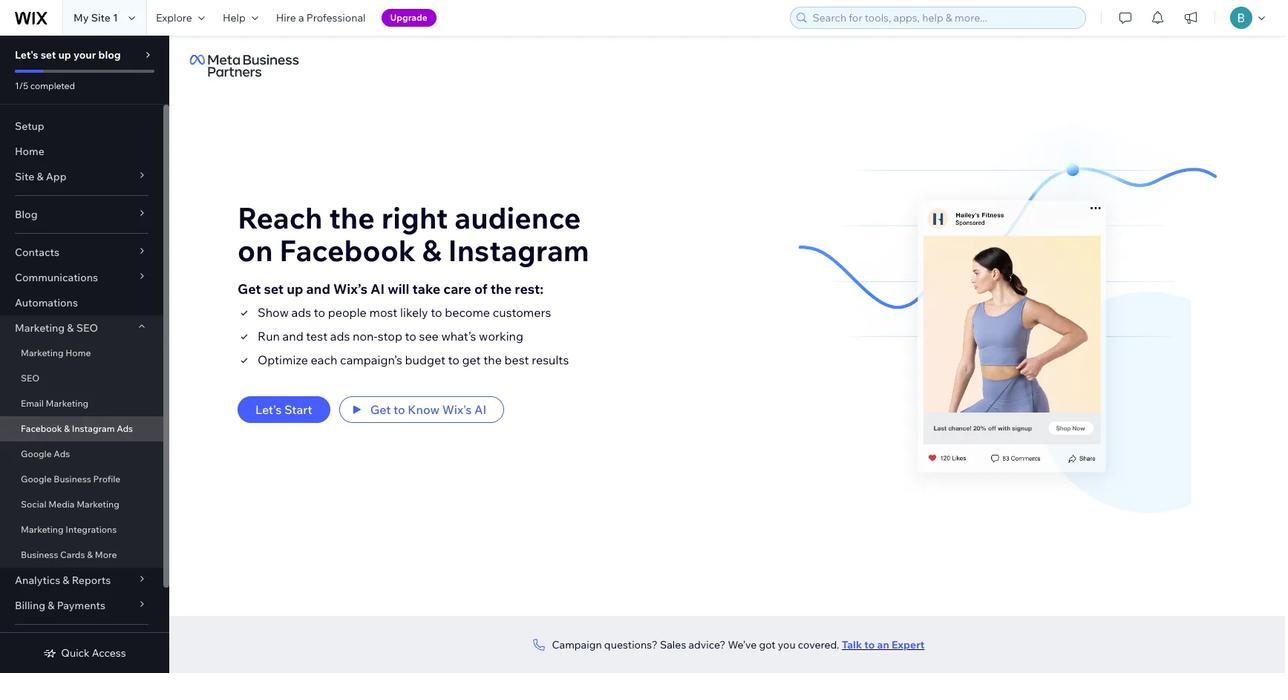 Task type: vqa. For each thing, say whether or not it's contained in the screenshot.
rightmost visitors
no



Task type: locate. For each thing, give the bounding box(es) containing it.
marketing home
[[21, 347, 91, 359]]

1 horizontal spatial ai
[[474, 403, 487, 417]]

1 vertical spatial and
[[283, 329, 303, 344]]

ads inside facebook & instagram ads link
[[117, 423, 133, 434]]

let's
[[15, 48, 38, 62], [255, 403, 282, 417]]

questions?
[[604, 638, 658, 652]]

1 horizontal spatial set
[[264, 281, 284, 298]]

0 vertical spatial up
[[58, 48, 71, 62]]

reports
[[72, 574, 111, 587]]

1
[[113, 11, 118, 25]]

& left more
[[87, 549, 93, 561]]

1 vertical spatial ads
[[54, 448, 70, 460]]

instagram up rest:
[[448, 233, 589, 269]]

hire a professional
[[276, 11, 366, 25]]

up
[[58, 48, 71, 62], [287, 281, 303, 298]]

& for instagram
[[64, 423, 70, 434]]

google inside "link"
[[21, 474, 52, 485]]

1 vertical spatial site
[[15, 170, 34, 183]]

site left 1
[[91, 11, 111, 25]]

ai left will
[[371, 281, 385, 298]]

results
[[532, 353, 569, 368]]

facebook & instagram ads link
[[0, 417, 163, 442]]

to inside button
[[394, 403, 405, 417]]

1 vertical spatial let's
[[255, 403, 282, 417]]

0 vertical spatial the
[[329, 200, 375, 236]]

0 vertical spatial let's
[[15, 48, 38, 62]]

a
[[298, 11, 304, 25]]

on
[[238, 233, 273, 269]]

0 horizontal spatial seo
[[21, 373, 40, 384]]

help button
[[214, 0, 267, 36]]

1 vertical spatial set
[[264, 281, 284, 298]]

test
[[306, 329, 328, 344]]

marketing down marketing & seo
[[21, 347, 64, 359]]

1 vertical spatial google
[[21, 474, 52, 485]]

see
[[419, 329, 439, 344]]

site & app button
[[0, 164, 163, 189]]

0 horizontal spatial ads
[[54, 448, 70, 460]]

up left your
[[58, 48, 71, 62]]

marketing home link
[[0, 341, 163, 366]]

get left know
[[370, 403, 391, 417]]

1 vertical spatial business
[[21, 549, 58, 561]]

ai right the wix's on the bottom left of the page
[[474, 403, 487, 417]]

facebook inside sidebar element
[[21, 423, 62, 434]]

reach
[[238, 200, 322, 236]]

contacts button
[[0, 240, 163, 265]]

get inside button
[[370, 403, 391, 417]]

0 horizontal spatial up
[[58, 48, 71, 62]]

0 horizontal spatial ads
[[291, 305, 311, 320]]

facebook inside the reach the right audience on facebook & instagram
[[279, 233, 416, 269]]

0 vertical spatial seo
[[76, 321, 98, 335]]

1/5
[[15, 80, 28, 91]]

0 vertical spatial business
[[54, 474, 91, 485]]

up inside sidebar element
[[58, 48, 71, 62]]

the left right
[[329, 200, 375, 236]]

1 vertical spatial facebook
[[21, 423, 62, 434]]

0 vertical spatial site
[[91, 11, 111, 25]]

google for google business profile
[[21, 474, 52, 485]]

blog
[[98, 48, 121, 62]]

you
[[778, 638, 796, 652]]

and left test
[[283, 329, 303, 344]]

2 vertical spatial the
[[483, 353, 502, 368]]

1 horizontal spatial let's
[[255, 403, 282, 417]]

the right of in the top left of the page
[[491, 281, 512, 298]]

0 horizontal spatial instagram
[[72, 423, 115, 434]]

google for google ads
[[21, 448, 52, 460]]

right
[[381, 200, 448, 236]]

communications button
[[0, 265, 163, 290]]

facebook up wix's
[[279, 233, 416, 269]]

analytics & reports button
[[0, 568, 163, 593]]

marketing
[[15, 321, 65, 335], [21, 347, 64, 359], [46, 398, 88, 409], [77, 499, 119, 510], [21, 524, 64, 535]]

1 vertical spatial home
[[66, 347, 91, 359]]

setup link
[[0, 114, 163, 139]]

1 horizontal spatial seo
[[76, 321, 98, 335]]

1 vertical spatial seo
[[21, 373, 40, 384]]

social
[[21, 499, 46, 510]]

start
[[284, 403, 312, 417]]

marketing down social
[[21, 524, 64, 535]]

1 horizontal spatial site
[[91, 11, 111, 25]]

seo
[[76, 321, 98, 335], [21, 373, 40, 384]]

marketing for home
[[21, 347, 64, 359]]

audience
[[455, 200, 581, 236]]

stop
[[378, 329, 402, 344]]

1 google from the top
[[21, 448, 52, 460]]

become
[[445, 305, 490, 320]]

0 vertical spatial home
[[15, 145, 44, 158]]

1 horizontal spatial and
[[306, 281, 330, 298]]

most
[[369, 305, 398, 320]]

0 horizontal spatial set
[[41, 48, 56, 62]]

1 vertical spatial get
[[370, 403, 391, 417]]

social media marketing link
[[0, 492, 163, 517]]

ai
[[371, 281, 385, 298], [474, 403, 487, 417]]

show
[[258, 305, 289, 320]]

to left know
[[394, 403, 405, 417]]

0 vertical spatial ads
[[117, 423, 133, 434]]

home down setup
[[15, 145, 44, 158]]

set inside sidebar element
[[41, 48, 56, 62]]

set
[[41, 48, 56, 62], [264, 281, 284, 298]]

home
[[15, 145, 44, 158], [66, 347, 91, 359]]

0 horizontal spatial ai
[[371, 281, 385, 298]]

and left wix's
[[306, 281, 330, 298]]

0 horizontal spatial facebook
[[21, 423, 62, 434]]

an
[[877, 638, 889, 652]]

& inside popup button
[[37, 170, 44, 183]]

google up google business profile
[[21, 448, 52, 460]]

1 vertical spatial up
[[287, 281, 303, 298]]

1 horizontal spatial ads
[[330, 329, 350, 344]]

1 horizontal spatial facebook
[[279, 233, 416, 269]]

marketing inside dropdown button
[[15, 321, 65, 335]]

0 horizontal spatial let's
[[15, 48, 38, 62]]

quick access
[[61, 647, 126, 660]]

1 vertical spatial ai
[[474, 403, 487, 417]]

0 vertical spatial facebook
[[279, 233, 416, 269]]

business up social media marketing
[[54, 474, 91, 485]]

1 horizontal spatial ads
[[117, 423, 133, 434]]

set up 1/5 completed
[[41, 48, 56, 62]]

ads right show
[[291, 305, 311, 320]]

the inside the reach the right audience on facebook & instagram
[[329, 200, 375, 236]]

business
[[54, 474, 91, 485], [21, 549, 58, 561]]

home down marketing & seo dropdown button
[[66, 347, 91, 359]]

0 vertical spatial google
[[21, 448, 52, 460]]

& up take
[[422, 233, 442, 269]]

0 vertical spatial get
[[238, 281, 261, 298]]

1 horizontal spatial home
[[66, 347, 91, 359]]

& for reports
[[63, 574, 69, 587]]

automations
[[15, 296, 78, 310]]

0 horizontal spatial site
[[15, 170, 34, 183]]

& up marketing home link
[[67, 321, 74, 335]]

to left get
[[448, 353, 460, 368]]

marketing & seo button
[[0, 316, 163, 341]]

home link
[[0, 139, 163, 164]]

1 horizontal spatial get
[[370, 403, 391, 417]]

wix's
[[442, 403, 472, 417]]

up up show
[[287, 281, 303, 298]]

instagram down email marketing link at the left bottom of page
[[72, 423, 115, 434]]

get for get set up and wix's ai will take care of the rest:
[[238, 281, 261, 298]]

facebook up "google ads"
[[21, 423, 62, 434]]

to right likely
[[431, 305, 442, 320]]

seo up email
[[21, 373, 40, 384]]

marketing down automations
[[15, 321, 65, 335]]

what's
[[441, 329, 476, 344]]

1 vertical spatial instagram
[[72, 423, 115, 434]]

2 google from the top
[[21, 474, 52, 485]]

working
[[479, 329, 523, 344]]

customers
[[493, 305, 551, 320]]

ads down email marketing link at the left bottom of page
[[117, 423, 133, 434]]

quick
[[61, 647, 90, 660]]

google up social
[[21, 474, 52, 485]]

let's set up your blog
[[15, 48, 121, 62]]

& right billing on the bottom
[[48, 599, 55, 613]]

my site 1
[[74, 11, 118, 25]]

seo up marketing home link
[[76, 321, 98, 335]]

& left "app"
[[37, 170, 44, 183]]

the right get
[[483, 353, 502, 368]]

get up show
[[238, 281, 261, 298]]

set up show
[[264, 281, 284, 298]]

0 horizontal spatial get
[[238, 281, 261, 298]]

to
[[314, 305, 325, 320], [431, 305, 442, 320], [405, 329, 416, 344], [448, 353, 460, 368], [394, 403, 405, 417], [864, 638, 875, 652]]

let's for let's set up your blog
[[15, 48, 38, 62]]

0 vertical spatial instagram
[[448, 233, 589, 269]]

business inside "link"
[[54, 474, 91, 485]]

site left "app"
[[15, 170, 34, 183]]

& down email marketing
[[64, 423, 70, 434]]

marketing up the "integrations"
[[77, 499, 119, 510]]

get for get to know wix's ai
[[370, 403, 391, 417]]

payments
[[57, 599, 105, 613]]

1 horizontal spatial instagram
[[448, 233, 589, 269]]

sidebar element
[[0, 36, 169, 673]]

let's start
[[255, 403, 312, 417]]

instagram inside the reach the right audience on facebook & instagram
[[448, 233, 589, 269]]

& left reports
[[63, 574, 69, 587]]

1 horizontal spatial up
[[287, 281, 303, 298]]

wix's
[[333, 281, 368, 298]]

let's inside let's start button
[[255, 403, 282, 417]]

let's left start
[[255, 403, 282, 417]]

let's up 1/5
[[15, 48, 38, 62]]

& for app
[[37, 170, 44, 183]]

completed
[[30, 80, 75, 91]]

google business profile
[[21, 474, 121, 485]]

let's inside sidebar element
[[15, 48, 38, 62]]

of
[[474, 281, 488, 298]]

facebook
[[279, 233, 416, 269], [21, 423, 62, 434]]

site
[[91, 11, 111, 25], [15, 170, 34, 183]]

business up analytics
[[21, 549, 58, 561]]

ads right test
[[330, 329, 350, 344]]

email
[[21, 398, 44, 409]]

& inside 'popup button'
[[48, 599, 55, 613]]

ads up google business profile
[[54, 448, 70, 460]]

0 vertical spatial set
[[41, 48, 56, 62]]



Task type: describe. For each thing, give the bounding box(es) containing it.
covered.
[[798, 638, 839, 652]]

got
[[759, 638, 776, 652]]

analytics & reports
[[15, 574, 111, 587]]

set for get
[[264, 281, 284, 298]]

marketing up facebook & instagram ads
[[46, 398, 88, 409]]

get to know wix's ai button
[[339, 397, 504, 423]]

quick access button
[[43, 647, 126, 660]]

ai inside button
[[474, 403, 487, 417]]

explore
[[156, 11, 192, 25]]

site & app
[[15, 170, 67, 183]]

cards
[[60, 549, 85, 561]]

non-
[[353, 329, 378, 344]]

more
[[95, 549, 117, 561]]

to left see at the left of the page
[[405, 329, 416, 344]]

rest:
[[515, 281, 544, 298]]

billing & payments
[[15, 599, 105, 613]]

access
[[92, 647, 126, 660]]

ads inside google ads link
[[54, 448, 70, 460]]

let's start button
[[238, 397, 330, 423]]

google ads link
[[0, 442, 163, 467]]

email marketing link
[[0, 391, 163, 417]]

business cards & more link
[[0, 543, 163, 568]]

0 horizontal spatial home
[[15, 145, 44, 158]]

care
[[443, 281, 471, 298]]

show ads to people most likely to become customers
[[258, 305, 551, 320]]

professional
[[306, 11, 366, 25]]

profile
[[93, 474, 121, 485]]

upgrade
[[390, 12, 427, 23]]

get set up and wix's ai will take care of the rest:
[[238, 281, 544, 298]]

blog
[[15, 208, 37, 221]]

up for your
[[58, 48, 71, 62]]

reach the right audience on facebook & instagram
[[238, 200, 589, 269]]

likely
[[400, 305, 428, 320]]

0 horizontal spatial and
[[283, 329, 303, 344]]

optimize
[[258, 353, 308, 368]]

will
[[388, 281, 409, 298]]

get
[[462, 353, 481, 368]]

& inside the reach the right audience on facebook & instagram
[[422, 233, 442, 269]]

0 vertical spatial and
[[306, 281, 330, 298]]

talk
[[842, 638, 862, 652]]

expert
[[892, 638, 925, 652]]

billing
[[15, 599, 45, 613]]

site inside popup button
[[15, 170, 34, 183]]

social media marketing
[[21, 499, 119, 510]]

& for payments
[[48, 599, 55, 613]]

app
[[46, 170, 67, 183]]

1/5 completed
[[15, 80, 75, 91]]

marketing integrations
[[21, 524, 117, 535]]

setup
[[15, 120, 44, 133]]

campaign
[[552, 638, 602, 652]]

marketing & seo
[[15, 321, 98, 335]]

budget
[[405, 353, 445, 368]]

communications
[[15, 271, 98, 284]]

marketing for &
[[15, 321, 65, 335]]

up for and
[[287, 281, 303, 298]]

seo link
[[0, 366, 163, 391]]

people
[[328, 305, 367, 320]]

1 vertical spatial the
[[491, 281, 512, 298]]

run
[[258, 329, 280, 344]]

your
[[73, 48, 96, 62]]

optimize each campaign's budget to get the best results
[[258, 353, 569, 368]]

google ads
[[21, 448, 70, 460]]

Search for tools, apps, help & more... field
[[808, 7, 1081, 28]]

to left the an on the bottom
[[864, 638, 875, 652]]

automations link
[[0, 290, 163, 316]]

we've
[[728, 638, 757, 652]]

0 vertical spatial ai
[[371, 281, 385, 298]]

hire
[[276, 11, 296, 25]]

campaign's
[[340, 353, 402, 368]]

business cards & more
[[21, 549, 117, 561]]

media
[[48, 499, 75, 510]]

& for seo
[[67, 321, 74, 335]]

to up test
[[314, 305, 325, 320]]

hire a professional link
[[267, 0, 375, 36]]

know
[[408, 403, 440, 417]]

seo inside dropdown button
[[76, 321, 98, 335]]

billing & payments button
[[0, 593, 163, 618]]

email marketing
[[21, 398, 88, 409]]

my
[[74, 11, 89, 25]]

advice?
[[689, 638, 726, 652]]

1 vertical spatial ads
[[330, 329, 350, 344]]

best
[[504, 353, 529, 368]]

upgrade button
[[381, 9, 436, 27]]

blog button
[[0, 202, 163, 227]]

facebook & instagram ads
[[21, 423, 133, 434]]

0 vertical spatial ads
[[291, 305, 311, 320]]

get to know wix's ai
[[370, 403, 487, 417]]

run and test ads non-stop to see what's working
[[258, 329, 523, 344]]

marketing for integrations
[[21, 524, 64, 535]]

instagram inside facebook & instagram ads link
[[72, 423, 115, 434]]

set for let's
[[41, 48, 56, 62]]

integrations
[[66, 524, 117, 535]]

each
[[311, 353, 337, 368]]

let's for let's start
[[255, 403, 282, 417]]

analytics
[[15, 574, 60, 587]]

talk to an expert link
[[842, 638, 925, 652]]

google business profile link
[[0, 467, 163, 492]]



